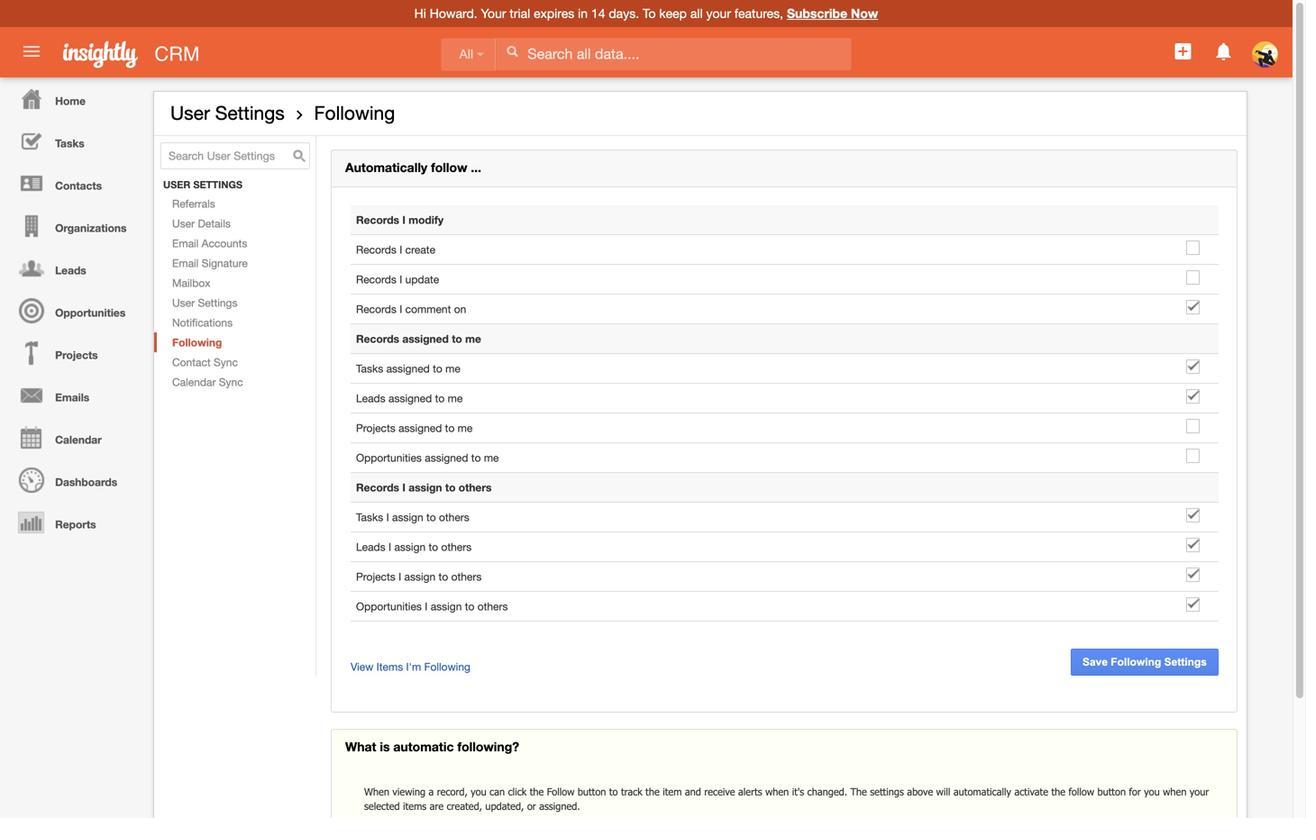 Task type: locate. For each thing, give the bounding box(es) containing it.
follow right activate
[[1069, 786, 1094, 798]]

opportunities inside navigation
[[55, 306, 126, 319]]

i left update
[[399, 273, 402, 286]]

automatic
[[393, 740, 454, 754]]

projects inside navigation
[[55, 349, 98, 361]]

assigned up records i assign to others
[[425, 452, 468, 464]]

2 vertical spatial projects
[[356, 571, 395, 583]]

it's
[[792, 786, 804, 798]]

are
[[430, 800, 444, 813]]

records for records i modify
[[356, 214, 399, 226]]

1 horizontal spatial when
[[1163, 786, 1187, 798]]

tasks up contacts link
[[55, 137, 84, 150]]

details
[[198, 217, 231, 230]]

assigned up 'opportunities assigned to me' at the bottom left of the page
[[398, 422, 442, 435]]

records for records i comment on
[[356, 303, 396, 316]]

records i modify
[[356, 214, 444, 226]]

user settings link
[[170, 102, 285, 124], [154, 293, 315, 313]]

records down records i create
[[356, 273, 396, 286]]

0 vertical spatial email
[[172, 237, 199, 250]]

trial
[[510, 6, 530, 21]]

1 horizontal spatial button
[[1097, 786, 1126, 798]]

records up records i create
[[356, 214, 399, 226]]

1 when from the left
[[765, 786, 789, 798]]

assigned up the leads assigned to me at the top left of page
[[386, 362, 430, 375]]

when left it's
[[765, 786, 789, 798]]

i for records i modify
[[402, 214, 405, 226]]

records up tasks i assign to others at left
[[356, 481, 399, 494]]

user down referrals
[[172, 217, 195, 230]]

1 vertical spatial opportunities
[[356, 452, 422, 464]]

None checkbox
[[1186, 241, 1200, 255], [1186, 270, 1200, 285], [1186, 389, 1200, 404], [1186, 449, 1200, 463], [1186, 508, 1200, 523], [1186, 241, 1200, 255], [1186, 270, 1200, 285], [1186, 389, 1200, 404], [1186, 449, 1200, 463], [1186, 508, 1200, 523]]

0 horizontal spatial button
[[578, 786, 606, 798]]

following link up automatically
[[314, 102, 395, 124]]

save following settings button
[[1071, 649, 1219, 676]]

i left comment
[[399, 303, 402, 316]]

5 records from the top
[[356, 333, 399, 345]]

contact
[[172, 356, 211, 369]]

your right all
[[706, 6, 731, 21]]

2 vertical spatial user
[[172, 297, 195, 309]]

me down "on"
[[465, 333, 481, 345]]

opportunities assigned to me
[[356, 452, 499, 464]]

following right save
[[1111, 656, 1161, 668]]

hi
[[414, 6, 426, 21]]

to
[[452, 333, 462, 345], [433, 362, 442, 375], [435, 392, 445, 405], [445, 422, 455, 435], [471, 452, 481, 464], [445, 481, 456, 494], [426, 511, 436, 524], [429, 541, 438, 553], [439, 571, 448, 583], [465, 600, 474, 613], [609, 786, 618, 798]]

i for records i assign to others
[[402, 481, 405, 494]]

3 records from the top
[[356, 273, 396, 286]]

2 when from the left
[[1163, 786, 1187, 798]]

following down notifications on the top of page
[[172, 336, 222, 349]]

records for records assigned to me
[[356, 333, 399, 345]]

features,
[[734, 6, 783, 21]]

leads
[[55, 264, 86, 277], [356, 392, 385, 405], [356, 541, 385, 553]]

i up leads i assign to others
[[386, 511, 389, 524]]

1 vertical spatial projects
[[356, 422, 395, 435]]

navigation
[[0, 78, 144, 543]]

opportunities
[[55, 306, 126, 319], [356, 452, 422, 464], [356, 600, 422, 613]]

assign
[[408, 481, 442, 494], [392, 511, 423, 524], [394, 541, 426, 553], [404, 571, 436, 583], [431, 600, 462, 613]]

automatically
[[345, 160, 427, 175]]

assigned down comment
[[402, 333, 449, 345]]

when
[[364, 786, 389, 798]]

me for leads assigned to me
[[448, 392, 463, 405]]

calendar down contact
[[172, 376, 216, 389]]

calendar up dashboards link
[[55, 434, 102, 446]]

you left can
[[471, 786, 486, 798]]

calendar
[[172, 376, 216, 389], [55, 434, 102, 446]]

changed.
[[807, 786, 847, 798]]

2 email from the top
[[172, 257, 199, 270]]

tasks inside 'link'
[[55, 137, 84, 150]]

0 vertical spatial user settings link
[[170, 102, 285, 124]]

howard.
[[430, 6, 477, 21]]

me for opportunities assigned to me
[[484, 452, 499, 464]]

record,
[[437, 786, 468, 798]]

to down projects i assign to others
[[465, 600, 474, 613]]

1 vertical spatial email
[[172, 257, 199, 270]]

follow left "..."
[[431, 160, 467, 175]]

me up 'opportunities assigned to me' at the bottom left of the page
[[458, 422, 473, 435]]

to up records i assign to others
[[471, 452, 481, 464]]

following inside user settings referrals user details email accounts email signature mailbox user settings notifications following contact sync calendar sync
[[172, 336, 222, 349]]

i up tasks i assign to others at left
[[402, 481, 405, 494]]

projects up emails link
[[55, 349, 98, 361]]

to up opportunities i assign to others
[[439, 571, 448, 583]]

others for records i assign to others
[[459, 481, 492, 494]]

projects down the leads assigned to me at the top left of page
[[356, 422, 395, 435]]

projects for projects i assign to others
[[356, 571, 395, 583]]

leads inside navigation
[[55, 264, 86, 277]]

emails
[[55, 391, 89, 404]]

settings
[[870, 786, 904, 798]]

email down details
[[172, 237, 199, 250]]

tasks for tasks assigned to me
[[356, 362, 383, 375]]

opportunities for opportunities i assign to others
[[356, 600, 422, 613]]

emails link
[[5, 374, 144, 416]]

i for opportunities i assign to others
[[425, 600, 428, 613]]

leads down tasks assigned to me
[[356, 392, 385, 405]]

view items i'm following
[[351, 661, 470, 673]]

0 horizontal spatial you
[[471, 786, 486, 798]]

records up tasks assigned to me
[[356, 333, 399, 345]]

your
[[706, 6, 731, 21], [1190, 786, 1209, 798]]

subscribe
[[787, 6, 847, 21]]

settings
[[193, 179, 242, 191]]

1 vertical spatial follow
[[1069, 786, 1094, 798]]

assigned for leads
[[388, 392, 432, 405]]

your right for
[[1190, 786, 1209, 798]]

2 horizontal spatial the
[[1051, 786, 1065, 798]]

leads for leads assigned to me
[[356, 392, 385, 405]]

2 you from the left
[[1144, 786, 1160, 798]]

the up or
[[530, 786, 544, 798]]

0 vertical spatial projects
[[55, 349, 98, 361]]

a
[[429, 786, 434, 798]]

opportunities down projects assigned to me
[[356, 452, 422, 464]]

others down 'opportunities assigned to me' at the bottom left of the page
[[459, 481, 492, 494]]

0 vertical spatial calendar
[[172, 376, 216, 389]]

1 vertical spatial your
[[1190, 786, 1209, 798]]

1 horizontal spatial the
[[646, 786, 660, 798]]

records down records i update
[[356, 303, 396, 316]]

assign down 'opportunities assigned to me' at the bottom left of the page
[[408, 481, 442, 494]]

4 records from the top
[[356, 303, 396, 316]]

0 vertical spatial opportunities
[[55, 306, 126, 319]]

comment
[[405, 303, 451, 316]]

calendar sync link
[[154, 372, 315, 392]]

others up projects i assign to others
[[441, 541, 472, 553]]

sync
[[214, 356, 238, 369], [219, 376, 243, 389]]

assign down projects i assign to others
[[431, 600, 462, 613]]

button right the follow
[[578, 786, 606, 798]]

sync up calendar sync link
[[214, 356, 238, 369]]

reports
[[55, 518, 96, 531]]

follow
[[431, 160, 467, 175], [1069, 786, 1094, 798]]

leads up opportunities link
[[55, 264, 86, 277]]

opportunities down projects i assign to others
[[356, 600, 422, 613]]

assign for leads
[[394, 541, 426, 553]]

opportunities up projects link
[[55, 306, 126, 319]]

user down "crm"
[[170, 102, 210, 124]]

i for records i update
[[399, 273, 402, 286]]

0 vertical spatial following link
[[314, 102, 395, 124]]

selected
[[364, 800, 400, 813]]

0 vertical spatial follow
[[431, 160, 467, 175]]

0 vertical spatial leads
[[55, 264, 86, 277]]

opportunities for opportunities assigned to me
[[356, 452, 422, 464]]

me for records assigned to me
[[465, 333, 481, 345]]

i down tasks i assign to others at left
[[388, 541, 391, 553]]

i down projects i assign to others
[[425, 600, 428, 613]]

contacts
[[55, 179, 102, 192]]

1 you from the left
[[471, 786, 486, 798]]

crm
[[154, 42, 200, 65]]

0 vertical spatial your
[[706, 6, 731, 21]]

following right i'm
[[424, 661, 470, 673]]

tasks up leads i assign to others
[[356, 511, 383, 524]]

1 vertical spatial following link
[[154, 333, 315, 352]]

others up opportunities i assign to others
[[451, 571, 482, 583]]

others for leads i assign to others
[[441, 541, 472, 553]]

button
[[578, 786, 606, 798], [1097, 786, 1126, 798]]

leads link
[[5, 247, 144, 289]]

me up records i assign to others
[[484, 452, 499, 464]]

None checkbox
[[1186, 300, 1200, 315], [1186, 360, 1200, 374], [1186, 419, 1200, 434], [1186, 538, 1200, 553], [1186, 568, 1200, 582], [1186, 598, 1200, 612], [1186, 300, 1200, 315], [1186, 360, 1200, 374], [1186, 419, 1200, 434], [1186, 538, 1200, 553], [1186, 568, 1200, 582], [1186, 598, 1200, 612]]

i down leads i assign to others
[[398, 571, 401, 583]]

1 horizontal spatial you
[[1144, 786, 1160, 798]]

following link down notifications on the top of page
[[154, 333, 315, 352]]

to
[[643, 6, 656, 21]]

14
[[591, 6, 605, 21]]

referrals link
[[154, 194, 315, 214]]

0 horizontal spatial when
[[765, 786, 789, 798]]

tasks link
[[5, 120, 144, 162]]

0 horizontal spatial your
[[706, 6, 731, 21]]

settings
[[215, 102, 285, 124], [198, 297, 237, 309], [1164, 656, 1207, 668]]

me up projects assigned to me
[[448, 392, 463, 405]]

to down "on"
[[452, 333, 462, 345]]

keep
[[659, 6, 687, 21]]

0 horizontal spatial follow
[[431, 160, 467, 175]]

you
[[471, 786, 486, 798], [1144, 786, 1160, 798]]

assign for opportunities
[[431, 600, 462, 613]]

1 vertical spatial sync
[[219, 376, 243, 389]]

assign up leads i assign to others
[[392, 511, 423, 524]]

assigned
[[402, 333, 449, 345], [386, 362, 430, 375], [388, 392, 432, 405], [398, 422, 442, 435], [425, 452, 468, 464]]

1 vertical spatial leads
[[356, 392, 385, 405]]

i
[[402, 214, 405, 226], [399, 243, 402, 256], [399, 273, 402, 286], [399, 303, 402, 316], [402, 481, 405, 494], [386, 511, 389, 524], [388, 541, 391, 553], [398, 571, 401, 583], [425, 600, 428, 613]]

i left create
[[399, 243, 402, 256]]

automatically follow ...
[[345, 160, 481, 175]]

calendar inside user settings referrals user details email accounts email signature mailbox user settings notifications following contact sync calendar sync
[[172, 376, 216, 389]]

tasks up the leads assigned to me at the top left of page
[[356, 362, 383, 375]]

projects down leads i assign to others
[[356, 571, 395, 583]]

0 vertical spatial tasks
[[55, 137, 84, 150]]

0 vertical spatial sync
[[214, 356, 238, 369]]

to left track at the left bottom
[[609, 786, 618, 798]]

1 horizontal spatial your
[[1190, 786, 1209, 798]]

1 vertical spatial settings
[[198, 297, 237, 309]]

2 vertical spatial opportunities
[[356, 600, 422, 613]]

assigned down tasks assigned to me
[[388, 392, 432, 405]]

2 vertical spatial tasks
[[356, 511, 383, 524]]

me down records assigned to me
[[445, 362, 460, 375]]

Search User Settings text field
[[160, 142, 310, 170]]

user settings link up the search user settings 'text field'
[[170, 102, 285, 124]]

to up projects i assign to others
[[429, 541, 438, 553]]

0 horizontal spatial the
[[530, 786, 544, 798]]

the left item
[[646, 786, 660, 798]]

2 vertical spatial settings
[[1164, 656, 1207, 668]]

1 records from the top
[[356, 214, 399, 226]]

records for records i assign to others
[[356, 481, 399, 494]]

email up mailbox
[[172, 257, 199, 270]]

when
[[765, 786, 789, 798], [1163, 786, 1187, 798]]

6 records from the top
[[356, 481, 399, 494]]

your
[[481, 6, 506, 21]]

calendar link
[[5, 416, 144, 459]]

1 vertical spatial tasks
[[356, 362, 383, 375]]

others down records i assign to others
[[439, 511, 469, 524]]

created,
[[447, 800, 482, 813]]

home
[[55, 95, 86, 107]]

2 vertical spatial leads
[[356, 541, 385, 553]]

assign down leads i assign to others
[[404, 571, 436, 583]]

assigned for records
[[402, 333, 449, 345]]

user
[[170, 102, 210, 124], [172, 217, 195, 230], [172, 297, 195, 309]]

projects
[[55, 349, 98, 361], [356, 422, 395, 435], [356, 571, 395, 583]]

1 vertical spatial user
[[172, 217, 195, 230]]

me
[[465, 333, 481, 345], [445, 362, 460, 375], [448, 392, 463, 405], [458, 422, 473, 435], [484, 452, 499, 464]]

records
[[356, 214, 399, 226], [356, 243, 396, 256], [356, 273, 396, 286], [356, 303, 396, 316], [356, 333, 399, 345], [356, 481, 399, 494]]

to down 'opportunities assigned to me' at the bottom left of the page
[[445, 481, 456, 494]]

items
[[403, 800, 427, 813]]

i left modify on the top
[[402, 214, 405, 226]]

user down mailbox
[[172, 297, 195, 309]]

me for projects assigned to me
[[458, 422, 473, 435]]

1 vertical spatial calendar
[[55, 434, 102, 446]]

leads assigned to me
[[356, 392, 463, 405]]

0 horizontal spatial calendar
[[55, 434, 102, 446]]

others down projects i assign to others
[[477, 600, 508, 613]]

button left for
[[1097, 786, 1126, 798]]

others for tasks i assign to others
[[439, 511, 469, 524]]

1 vertical spatial user settings link
[[154, 293, 315, 313]]

assigned for projects
[[398, 422, 442, 435]]

sync down contact sync 'link'
[[219, 376, 243, 389]]

the right activate
[[1051, 786, 1065, 798]]

all
[[459, 47, 473, 61]]

1 horizontal spatial follow
[[1069, 786, 1094, 798]]

records up records i update
[[356, 243, 396, 256]]

i for leads i assign to others
[[388, 541, 391, 553]]

you right for
[[1144, 786, 1160, 798]]

navigation containing home
[[0, 78, 144, 543]]

leads down tasks i assign to others at left
[[356, 541, 385, 553]]

user settings link up notifications on the top of page
[[154, 293, 315, 313]]

assign down tasks i assign to others at left
[[394, 541, 426, 553]]

1 horizontal spatial calendar
[[172, 376, 216, 389]]

email
[[172, 237, 199, 250], [172, 257, 199, 270]]

when right for
[[1163, 786, 1187, 798]]

calendar inside 'link'
[[55, 434, 102, 446]]

following up automatically
[[314, 102, 395, 124]]

view items i'm following link
[[351, 661, 470, 673]]

2 records from the top
[[356, 243, 396, 256]]

notifications
[[172, 316, 233, 329]]

for
[[1129, 786, 1141, 798]]



Task type: describe. For each thing, give the bounding box(es) containing it.
white image
[[506, 45, 519, 58]]

1 email from the top
[[172, 237, 199, 250]]

follow inside when viewing a record, you can click the follow button to track the item and receive alerts when it's changed. the settings above will automatically activate the follow button for you when your selected items are created, updated, or assigned.
[[1069, 786, 1094, 798]]

on
[[454, 303, 466, 316]]

2 the from the left
[[646, 786, 660, 798]]

assigned for opportunities
[[425, 452, 468, 464]]

leads for leads i assign to others
[[356, 541, 385, 553]]

track
[[621, 786, 642, 798]]

your inside when viewing a record, you can click the follow button to track the item and receive alerts when it's changed. the settings above will automatically activate the follow button for you when your selected items are created, updated, or assigned.
[[1190, 786, 1209, 798]]

Search all data.... text field
[[496, 38, 851, 70]]

following inside button
[[1111, 656, 1161, 668]]

view
[[351, 661, 373, 673]]

opportunities i assign to others
[[356, 600, 508, 613]]

when viewing a record, you can click the follow button to track the item and receive alerts when it's changed. the settings above will automatically activate the follow button for you when your selected items are created, updated, or assigned.
[[364, 786, 1209, 813]]

assign for projects
[[404, 571, 436, 583]]

or
[[527, 800, 536, 813]]

me for tasks assigned to me
[[445, 362, 460, 375]]

what
[[345, 740, 376, 754]]

email accounts link
[[154, 234, 315, 253]]

dashboards
[[55, 476, 117, 489]]

and
[[685, 786, 701, 798]]

1 the from the left
[[530, 786, 544, 798]]

to up 'opportunities assigned to me' at the bottom left of the page
[[445, 422, 455, 435]]

i for records i create
[[399, 243, 402, 256]]

signature
[[202, 257, 248, 270]]

reports link
[[5, 501, 144, 543]]

assign for records
[[408, 481, 442, 494]]

activate
[[1014, 786, 1048, 798]]

records i create
[[356, 243, 435, 256]]

others for opportunities i assign to others
[[477, 600, 508, 613]]

settings inside user settings referrals user details email accounts email signature mailbox user settings notifications following contact sync calendar sync
[[198, 297, 237, 309]]

projects link
[[5, 332, 144, 374]]

records for records i create
[[356, 243, 396, 256]]

to up projects assigned to me
[[435, 392, 445, 405]]

i for projects i assign to others
[[398, 571, 401, 583]]

2 button from the left
[[1097, 786, 1126, 798]]

records i comment on
[[356, 303, 466, 316]]

save
[[1082, 656, 1108, 668]]

click
[[508, 786, 527, 798]]

all link
[[441, 38, 496, 71]]

update
[[405, 273, 439, 286]]

user details link
[[154, 214, 315, 234]]

3 the from the left
[[1051, 786, 1065, 798]]

i for records i comment on
[[399, 303, 402, 316]]

now
[[851, 6, 878, 21]]

modify
[[408, 214, 444, 226]]

accounts
[[202, 237, 247, 250]]

alerts
[[738, 786, 762, 798]]

can
[[490, 786, 505, 798]]

what is automatic following?
[[345, 740, 519, 754]]

others for projects i assign to others
[[451, 571, 482, 583]]

organizations link
[[5, 205, 144, 247]]

tasks for tasks i assign to others
[[356, 511, 383, 524]]

assigned.
[[539, 800, 580, 813]]

user settings referrals user details email accounts email signature mailbox user settings notifications following contact sync calendar sync
[[163, 179, 248, 389]]

subscribe now link
[[787, 6, 878, 21]]

leads i assign to others
[[356, 541, 472, 553]]

tasks assigned to me
[[356, 362, 460, 375]]

records assigned to me
[[356, 333, 481, 345]]

items
[[376, 661, 403, 673]]

i for tasks i assign to others
[[386, 511, 389, 524]]

updated,
[[485, 800, 524, 813]]

records i assign to others
[[356, 481, 492, 494]]

hi howard. your trial expires in 14 days. to keep all your features, subscribe now
[[414, 6, 878, 21]]

organizations
[[55, 222, 127, 234]]

assign for tasks
[[392, 511, 423, 524]]

opportunities for opportunities
[[55, 306, 126, 319]]

0 vertical spatial settings
[[215, 102, 285, 124]]

i'm
[[406, 661, 421, 673]]

to inside when viewing a record, you can click the follow button to track the item and receive alerts when it's changed. the settings above will automatically activate the follow button for you when your selected items are created, updated, or assigned.
[[609, 786, 618, 798]]

will
[[936, 786, 950, 798]]

contacts link
[[5, 162, 144, 205]]

projects assigned to me
[[356, 422, 473, 435]]

tasks for tasks
[[55, 137, 84, 150]]

records for records i update
[[356, 273, 396, 286]]

all
[[690, 6, 703, 21]]

save following settings
[[1082, 656, 1207, 668]]

days.
[[609, 6, 639, 21]]

email signature link
[[154, 253, 315, 273]]

contact sync link
[[154, 352, 315, 372]]

user
[[163, 179, 191, 191]]

leads for leads
[[55, 264, 86, 277]]

following?
[[457, 740, 519, 754]]

user settings
[[170, 102, 285, 124]]

item
[[663, 786, 682, 798]]

projects i assign to others
[[356, 571, 482, 583]]

mailbox link
[[154, 273, 315, 293]]

follow
[[547, 786, 575, 798]]

projects for projects assigned to me
[[356, 422, 395, 435]]

notifications image
[[1213, 41, 1235, 62]]

0 vertical spatial user
[[170, 102, 210, 124]]

expires
[[534, 6, 574, 21]]

home link
[[5, 78, 144, 120]]

projects for projects
[[55, 349, 98, 361]]

notifications link
[[154, 313, 315, 333]]

to down records i assign to others
[[426, 511, 436, 524]]

create
[[405, 243, 435, 256]]

settings inside button
[[1164, 656, 1207, 668]]

automatically
[[953, 786, 1011, 798]]

receive
[[704, 786, 735, 798]]

assigned for tasks
[[386, 362, 430, 375]]

to down records assigned to me
[[433, 362, 442, 375]]

tasks i assign to others
[[356, 511, 469, 524]]

1 button from the left
[[578, 786, 606, 798]]

...
[[471, 160, 481, 175]]

is
[[380, 740, 390, 754]]



Task type: vqa. For each thing, say whether or not it's contained in the screenshot.
2023
no



